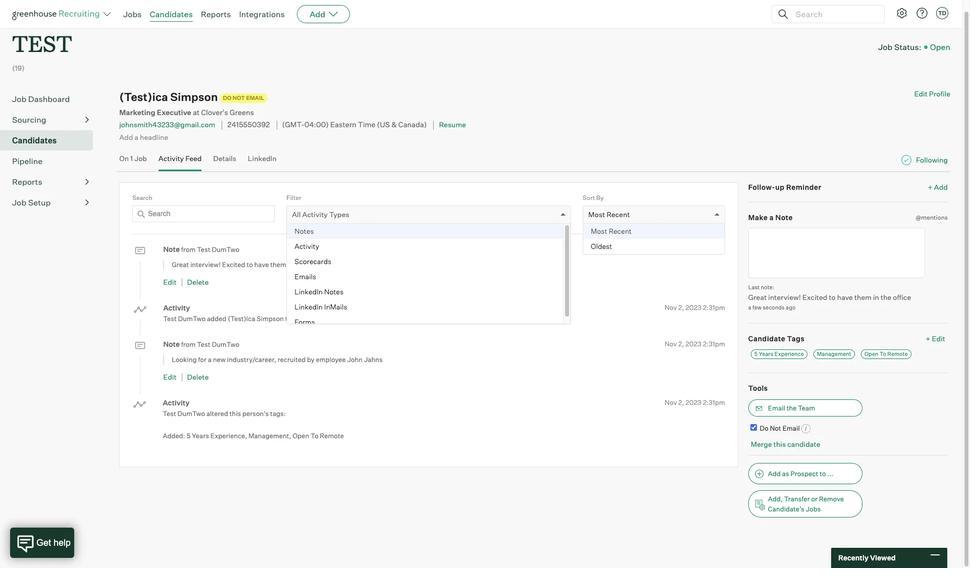 Task type: vqa. For each thing, say whether or not it's contained in the screenshot.
second Delete LINK from the bottom
yes



Task type: describe. For each thing, give the bounding box(es) containing it.
dumtwo up new
[[212, 341, 239, 349]]

0 vertical spatial (test)ica
[[119, 90, 168, 104]]

delete link for interview!
[[187, 278, 209, 287]]

pipeline
[[12, 156, 43, 166]]

0 vertical spatial them
[[270, 261, 286, 269]]

status:
[[895, 42, 922, 52]]

+ edit
[[926, 334, 946, 343]]

job status:
[[879, 42, 922, 52]]

viewed
[[871, 554, 896, 563]]

0 vertical spatial candidates
[[150, 9, 193, 19]]

industry/career,
[[227, 356, 276, 364]]

tools
[[749, 384, 768, 393]]

open to remote
[[865, 351, 908, 358]]

types
[[329, 210, 350, 219]]

open for open
[[931, 42, 951, 52]]

td button
[[935, 5, 951, 21]]

to for ...
[[820, 470, 826, 478]]

linkedin for linkedin inmails
[[295, 303, 323, 311]]

0 vertical spatial do not email
[[223, 95, 264, 102]]

activity inside option
[[295, 242, 319, 251]]

linkedin notes option
[[287, 285, 563, 300]]

transfer
[[785, 495, 810, 503]]

greenhouse recruiting image
[[12, 8, 103, 20]]

jobs link
[[123, 9, 142, 19]]

all activity types
[[292, 210, 350, 219]]

1 vertical spatial candidates link
[[12, 135, 89, 147]]

edit link for looking for a new industry/career, recruited by employee john jahns
[[163, 373, 177, 382]]

job for job setup
[[12, 198, 26, 208]]

looking
[[172, 356, 197, 364]]

0 horizontal spatial not
[[233, 95, 245, 102]]

1 2:31pm from the top
[[703, 303, 725, 312]]

notes option
[[287, 224, 563, 239]]

greenhouse.
[[311, 315, 351, 323]]

add,
[[768, 495, 783, 503]]

2415550392
[[227, 121, 270, 130]]

management,
[[249, 432, 291, 440]]

(gmt-
[[282, 121, 305, 130]]

scorecards
[[295, 257, 332, 266]]

added:
[[163, 432, 185, 440]]

0 vertical spatial simpson
[[170, 90, 218, 104]]

sourcing link
[[12, 114, 89, 126]]

team
[[799, 404, 816, 412]]

a inside last note: great interview! excited to have them in the office a few seconds ago
[[749, 304, 752, 311]]

0 vertical spatial reports link
[[201, 9, 231, 19]]

prospect
[[791, 470, 819, 478]]

scorecards option
[[287, 254, 563, 269]]

...
[[828, 470, 834, 478]]

@mentions link
[[916, 213, 948, 223]]

0 horizontal spatial have
[[254, 261, 269, 269]]

marketing executive at clover's greens
[[119, 108, 254, 117]]

+ add
[[928, 183, 948, 191]]

feed
[[186, 154, 202, 163]]

+ for + edit
[[926, 334, 931, 343]]

1 vertical spatial reports link
[[12, 176, 89, 188]]

0 vertical spatial do
[[223, 95, 232, 102]]

johnsmith43233@gmail.com link
[[119, 121, 215, 129]]

johnsmith43233@gmail.com
[[119, 121, 215, 129]]

to for have
[[247, 261, 253, 269]]

linkedin link
[[248, 154, 277, 169]]

0 vertical spatial note
[[776, 213, 793, 222]]

1 vertical spatial most recent option
[[584, 224, 725, 239]]

setup
[[28, 198, 51, 208]]

0 vertical spatial jobs
[[123, 9, 142, 19]]

activity feed
[[159, 154, 202, 163]]

0 vertical spatial interview!
[[190, 261, 221, 269]]

0 horizontal spatial to
[[311, 432, 319, 440]]

from for great
[[181, 246, 196, 254]]

experience
[[775, 351, 804, 358]]

candidate's
[[768, 505, 805, 513]]

2:34pm
[[701, 245, 725, 253]]

linkedin inmails option
[[287, 300, 563, 315]]

0 vertical spatial in
[[288, 261, 293, 269]]

most recent for most recent option to the bottom
[[591, 227, 632, 236]]

1 horizontal spatial remote
[[888, 351, 908, 358]]

test up looking
[[163, 315, 177, 323]]

integrations link
[[239, 9, 285, 19]]

great interview! excited to have them in the office
[[172, 261, 323, 269]]

delete link for for
[[187, 373, 209, 382]]

candidate tags
[[749, 334, 805, 343]]

email inside button
[[768, 404, 786, 412]]

management link
[[814, 350, 855, 359]]

5 years experience
[[755, 351, 804, 358]]

1 horizontal spatial years
[[759, 351, 774, 358]]

add for add a headline
[[119, 133, 133, 141]]

as
[[783, 470, 790, 478]]

linkedin for linkedin link
[[248, 154, 277, 163]]

office inside last note: great interview! excited to have them in the office a few seconds ago
[[894, 293, 912, 302]]

list box for all activity types
[[287, 224, 571, 330]]

job for job dashboard
[[12, 94, 26, 104]]

recruited
[[278, 356, 306, 364]]

remove
[[820, 495, 844, 503]]

on
[[119, 154, 129, 163]]

linkedin for linkedin notes
[[295, 288, 323, 296]]

Search text field
[[794, 7, 876, 21]]

on 1 job link
[[119, 154, 147, 169]]

following
[[917, 156, 948, 164]]

0 vertical spatial email
[[246, 95, 264, 102]]

resume link
[[439, 121, 466, 129]]

list box for most recent
[[584, 224, 725, 254]]

1 nov 2, 2023 2:31pm from the top
[[665, 303, 725, 312]]

linkedin notes
[[295, 288, 344, 296]]

add for add
[[310, 9, 326, 19]]

greens
[[230, 108, 254, 117]]

by
[[597, 194, 604, 201]]

up
[[776, 183, 785, 191]]

open to remote link
[[861, 350, 912, 359]]

john
[[347, 356, 363, 364]]

time
[[358, 121, 376, 130]]

following link
[[917, 155, 948, 165]]

at
[[193, 108, 200, 117]]

note:
[[761, 284, 775, 291]]

0 vertical spatial most
[[589, 210, 605, 219]]

person's
[[243, 410, 269, 418]]

by
[[307, 356, 315, 364]]

note for great interview! excited to have them in the office
[[163, 245, 180, 254]]

dashboard
[[28, 94, 70, 104]]

+ edit link
[[924, 332, 948, 345]]

job dashboard link
[[12, 93, 89, 105]]

experience,
[[211, 432, 247, 440]]

add, transfer or remove candidate's jobs button
[[749, 491, 863, 518]]

in inside last note: great interview! excited to have them in the office a few seconds ago
[[874, 293, 880, 302]]

candidate
[[788, 440, 821, 449]]

+ for + add
[[928, 183, 933, 191]]

1
[[130, 154, 133, 163]]

configure image
[[896, 7, 909, 19]]

altered
[[207, 410, 228, 418]]

profile
[[930, 90, 951, 98]]

few
[[753, 304, 762, 311]]

1 vertical spatial candidates
[[12, 136, 57, 146]]

add, transfer or remove candidate's jobs
[[768, 495, 844, 513]]

forms
[[295, 318, 315, 326]]

0 horizontal spatial years
[[192, 432, 209, 440]]

1 vertical spatial recent
[[609, 227, 632, 236]]

headline
[[140, 133, 168, 141]]

executive
[[157, 108, 191, 117]]

details
[[213, 154, 236, 163]]

the inside button
[[787, 404, 797, 412]]

reminder
[[787, 183, 822, 191]]

email the team button
[[749, 399, 863, 417]]

seconds
[[763, 304, 785, 311]]

td
[[939, 10, 947, 17]]

0 horizontal spatial the
[[295, 261, 305, 269]]

job for job status:
[[879, 42, 893, 52]]

1 horizontal spatial this
[[774, 440, 786, 449]]

note from test dumtwo for interview!
[[163, 245, 239, 254]]

test dumtwo added (test)ica simpson through greenhouse.
[[163, 315, 351, 323]]

1 vertical spatial most
[[591, 227, 608, 236]]

@mentions
[[916, 214, 948, 221]]



Task type: locate. For each thing, give the bounding box(es) containing it.
2 edit link from the top
[[163, 373, 177, 382]]

job dashboard
[[12, 94, 70, 104]]

dumtwo left altered
[[178, 410, 205, 418]]

1 horizontal spatial do not email
[[760, 424, 800, 432]]

from down search text box
[[181, 246, 196, 254]]

1 horizontal spatial excited
[[803, 293, 828, 302]]

excited inside last note: great interview! excited to have them in the office a few seconds ago
[[803, 293, 828, 302]]

Do Not Email checkbox
[[751, 424, 757, 431]]

most up oldest at the right of the page
[[591, 227, 608, 236]]

to right management,
[[311, 432, 319, 440]]

most recent
[[589, 210, 630, 219], [591, 227, 632, 236]]

candidates
[[150, 9, 193, 19], [12, 136, 57, 146]]

emails option
[[287, 269, 563, 285]]

delete link down for
[[187, 373, 209, 382]]

this right merge
[[774, 440, 786, 449]]

1 vertical spatial (test)ica
[[228, 315, 255, 323]]

notes down all
[[295, 227, 314, 236]]

1 vertical spatial email
[[768, 404, 786, 412]]

great inside last note: great interview! excited to have them in the office a few seconds ago
[[749, 293, 767, 302]]

1 list box from the left
[[287, 224, 571, 330]]

(19)
[[12, 64, 25, 72]]

from up looking
[[181, 341, 196, 349]]

job right the 1
[[135, 154, 147, 163]]

1 horizontal spatial open
[[865, 351, 879, 358]]

not
[[233, 95, 245, 102], [770, 424, 782, 432]]

note down search text box
[[163, 245, 180, 254]]

this right altered
[[230, 410, 241, 418]]

do up clover's on the top of the page
[[223, 95, 232, 102]]

1 from from the top
[[181, 246, 196, 254]]

reports link left the integrations link
[[201, 9, 231, 19]]

a left headline
[[135, 133, 138, 141]]

1 horizontal spatial simpson
[[257, 315, 284, 323]]

job left setup
[[12, 198, 26, 208]]

jobs inside add, transfer or remove candidate's jobs
[[806, 505, 821, 513]]

make a note
[[749, 213, 793, 222]]

1 horizontal spatial candidates link
[[150, 9, 193, 19]]

1 vertical spatial from
[[181, 341, 196, 349]]

email left team
[[768, 404, 786, 412]]

inmails
[[324, 303, 347, 311]]

add
[[310, 9, 326, 19], [119, 133, 133, 141], [935, 183, 948, 191], [768, 470, 781, 478]]

notes up the inmails
[[324, 288, 344, 296]]

5 inside 5 years experience link
[[755, 351, 758, 358]]

linkedin down the 2415550392
[[248, 154, 277, 163]]

linkedin
[[248, 154, 277, 163], [295, 288, 323, 296], [295, 303, 323, 311]]

sort by
[[583, 194, 604, 201]]

0 vertical spatial most recent option
[[589, 210, 630, 219]]

1 vertical spatial have
[[838, 293, 853, 302]]

for
[[198, 356, 207, 364]]

2 horizontal spatial open
[[931, 42, 951, 52]]

None field
[[292, 206, 295, 223], [584, 206, 594, 223], [292, 206, 295, 223], [584, 206, 594, 223]]

1 vertical spatial do
[[760, 424, 769, 432]]

1 horizontal spatial reports link
[[201, 9, 231, 19]]

forms option
[[287, 315, 563, 330]]

search
[[132, 194, 152, 201]]

have
[[254, 261, 269, 269], [838, 293, 853, 302]]

0 horizontal spatial excited
[[222, 261, 245, 269]]

job
[[879, 42, 893, 52], [12, 94, 26, 104], [135, 154, 147, 163], [12, 198, 26, 208]]

add as prospect to ... button
[[749, 463, 863, 484]]

oldest option
[[584, 239, 725, 254]]

2 horizontal spatial to
[[829, 293, 836, 302]]

2 delete from the top
[[187, 373, 209, 382]]

2 horizontal spatial the
[[881, 293, 892, 302]]

clover's
[[201, 108, 228, 117]]

email
[[246, 95, 264, 102], [768, 404, 786, 412], [783, 424, 800, 432]]

recent
[[607, 210, 630, 219], [609, 227, 632, 236]]

2023
[[684, 245, 700, 253], [686, 303, 702, 312], [686, 340, 702, 348], [686, 398, 702, 407]]

1 horizontal spatial do
[[760, 424, 769, 432]]

2 vertical spatial email
[[783, 424, 800, 432]]

interview!
[[190, 261, 221, 269], [769, 293, 801, 302]]

recently
[[839, 554, 869, 563]]

2 vertical spatial the
[[787, 404, 797, 412]]

(test)ica up marketing
[[119, 90, 168, 104]]

1 vertical spatial not
[[770, 424, 782, 432]]

1 vertical spatial open
[[865, 351, 879, 358]]

1 horizontal spatial the
[[787, 404, 797, 412]]

integrations
[[239, 9, 285, 19]]

job left the status:
[[879, 42, 893, 52]]

0 horizontal spatial reports link
[[12, 176, 89, 188]]

1 vertical spatial note from test dumtwo
[[163, 340, 239, 349]]

0 horizontal spatial this
[[230, 410, 241, 418]]

2 2:31pm from the top
[[703, 340, 725, 348]]

1 horizontal spatial have
[[838, 293, 853, 302]]

1 vertical spatial nov 2, 2023 2:31pm
[[665, 340, 725, 348]]

&
[[392, 121, 397, 130]]

list box containing notes
[[287, 224, 571, 330]]

employee
[[316, 356, 346, 364]]

5 right added:
[[187, 432, 191, 440]]

looking for a new industry/career, recruited by employee john jahns
[[172, 356, 383, 364]]

open right the status:
[[931, 42, 951, 52]]

2,
[[677, 245, 683, 253], [679, 303, 685, 312], [679, 340, 685, 348], [679, 398, 685, 407]]

delete down for
[[187, 373, 209, 382]]

1 horizontal spatial office
[[894, 293, 912, 302]]

add button
[[297, 5, 350, 23]]

1 horizontal spatial notes
[[324, 288, 344, 296]]

reports link down the pipeline link
[[12, 176, 89, 188]]

0 horizontal spatial office
[[306, 261, 323, 269]]

0 vertical spatial great
[[172, 261, 189, 269]]

1 vertical spatial do not email
[[760, 424, 800, 432]]

None text field
[[749, 228, 926, 278]]

0 vertical spatial linkedin
[[248, 154, 277, 163]]

1 vertical spatial excited
[[803, 293, 828, 302]]

dumtwo up great interview! excited to have them in the office
[[212, 246, 239, 254]]

2:31pm
[[703, 303, 725, 312], [703, 340, 725, 348], [703, 398, 725, 407]]

0 horizontal spatial 5
[[187, 432, 191, 440]]

0 vertical spatial note from test dumtwo
[[163, 245, 239, 254]]

merge this candidate
[[751, 440, 821, 449]]

edit link
[[163, 278, 177, 287], [163, 373, 177, 382]]

most recent down by
[[589, 210, 630, 219]]

jahns
[[364, 356, 383, 364]]

1 vertical spatial to
[[829, 293, 836, 302]]

candidate
[[749, 334, 786, 343]]

note for looking for a new industry/career, recruited by employee john jahns
[[163, 340, 180, 349]]

ago
[[786, 304, 796, 311]]

candidates link right jobs link
[[150, 9, 193, 19]]

in
[[288, 261, 293, 269], [874, 293, 880, 302]]

1 horizontal spatial jobs
[[806, 505, 821, 513]]

0 vertical spatial recent
[[607, 210, 630, 219]]

0 vertical spatial nov 2, 2023 2:31pm
[[665, 303, 725, 312]]

most recent for top most recent option
[[589, 210, 630, 219]]

delete link up added
[[187, 278, 209, 287]]

most down by
[[589, 210, 605, 219]]

+ add link
[[928, 182, 948, 192]]

1 horizontal spatial to
[[880, 351, 887, 358]]

email the team
[[768, 404, 816, 412]]

reports left the integrations link
[[201, 9, 231, 19]]

management
[[817, 351, 852, 358]]

1 delete from the top
[[187, 278, 209, 287]]

2 list box from the left
[[584, 224, 725, 254]]

most recent inside most recent option
[[591, 227, 632, 236]]

nov
[[663, 245, 675, 253], [665, 303, 677, 312], [665, 340, 677, 348], [665, 398, 677, 407]]

list box
[[287, 224, 571, 330], [584, 224, 725, 254]]

1 vertical spatial remote
[[320, 432, 344, 440]]

edit profile
[[915, 90, 951, 98]]

through
[[285, 315, 310, 323]]

email up merge this candidate
[[783, 424, 800, 432]]

most recent option down by
[[589, 210, 630, 219]]

sort
[[583, 194, 595, 201]]

1 horizontal spatial them
[[855, 293, 872, 302]]

candidates link
[[150, 9, 193, 19], [12, 135, 89, 147]]

0 vertical spatial this
[[230, 410, 241, 418]]

1 vertical spatial note
[[163, 245, 180, 254]]

04:00)
[[305, 121, 329, 130]]

the inside last note: great interview! excited to have them in the office a few seconds ago
[[881, 293, 892, 302]]

dumtwo
[[212, 246, 239, 254], [178, 315, 206, 323], [212, 341, 239, 349], [178, 410, 205, 418]]

note right make
[[776, 213, 793, 222]]

linkedin up forms
[[295, 303, 323, 311]]

sourcing
[[12, 115, 46, 125]]

candidates right jobs link
[[150, 9, 193, 19]]

0 horizontal spatial reports
[[12, 177, 42, 187]]

0 vertical spatial to
[[880, 351, 887, 358]]

1 horizontal spatial reports
[[201, 9, 231, 19]]

0 vertical spatial from
[[181, 246, 196, 254]]

linkedin inside "option"
[[295, 303, 323, 311]]

linkedin inside option
[[295, 288, 323, 296]]

simpson left through
[[257, 315, 284, 323]]

1 vertical spatial simpson
[[257, 315, 284, 323]]

them
[[270, 261, 286, 269], [855, 293, 872, 302]]

eastern
[[330, 121, 357, 130]]

2 note from test dumtwo from the top
[[163, 340, 239, 349]]

0 horizontal spatial simpson
[[170, 90, 218, 104]]

3 2:31pm from the top
[[703, 398, 725, 407]]

interview! inside last note: great interview! excited to have them in the office a few seconds ago
[[769, 293, 801, 302]]

follow-up reminder
[[749, 183, 822, 191]]

simpson up at
[[170, 90, 218, 104]]

filter
[[287, 194, 301, 201]]

add for add as prospect to ...
[[768, 470, 781, 478]]

delete for interview!
[[187, 278, 209, 287]]

1 horizontal spatial list box
[[584, 224, 725, 254]]

simpson
[[170, 90, 218, 104], [257, 315, 284, 323]]

1 vertical spatial reports
[[12, 177, 42, 187]]

most recent option up nov 2, 2023 2:34pm
[[584, 224, 725, 239]]

resume
[[439, 121, 466, 129]]

note from test dumtwo up for
[[163, 340, 239, 349]]

most recent option
[[589, 210, 630, 219], [584, 224, 725, 239]]

activity option
[[287, 239, 563, 254]]

1 vertical spatial them
[[855, 293, 872, 302]]

add a headline
[[119, 133, 168, 141]]

2 delete link from the top
[[187, 373, 209, 382]]

edit link for great interview! excited to have them in the office
[[163, 278, 177, 287]]

add as prospect to ...
[[768, 470, 834, 478]]

years down candidate
[[759, 351, 774, 358]]

most recent up oldest at the right of the page
[[591, 227, 632, 236]]

1 vertical spatial this
[[774, 440, 786, 449]]

0 horizontal spatial interview!
[[190, 261, 221, 269]]

delete up added
[[187, 278, 209, 287]]

0 vertical spatial candidates link
[[150, 9, 193, 19]]

a right make
[[770, 213, 774, 222]]

1 vertical spatial edit link
[[163, 373, 177, 382]]

0 vertical spatial remote
[[888, 351, 908, 358]]

0 horizontal spatial great
[[172, 261, 189, 269]]

0 vertical spatial have
[[254, 261, 269, 269]]

1 vertical spatial years
[[192, 432, 209, 440]]

do not email up merge this candidate link
[[760, 424, 800, 432]]

0 vertical spatial open
[[931, 42, 951, 52]]

1 vertical spatial interview!
[[769, 293, 801, 302]]

candidates down sourcing
[[12, 136, 57, 146]]

to right management
[[880, 351, 887, 358]]

dumtwo left added
[[178, 315, 206, 323]]

them inside last note: great interview! excited to have them in the office a few seconds ago
[[855, 293, 872, 302]]

0 horizontal spatial open
[[293, 432, 309, 440]]

email up greens
[[246, 95, 264, 102]]

reports down pipeline
[[12, 177, 42, 187]]

delete
[[187, 278, 209, 287], [187, 373, 209, 382]]

candidates link down sourcing link
[[12, 135, 89, 147]]

1 edit link from the top
[[163, 278, 177, 287]]

pipeline link
[[12, 155, 89, 167]]

open for open to remote
[[865, 351, 879, 358]]

1 vertical spatial office
[[894, 293, 912, 302]]

to inside button
[[820, 470, 826, 478]]

Search text field
[[132, 206, 275, 222]]

(test)ica right added
[[228, 315, 255, 323]]

or
[[812, 495, 818, 503]]

1 horizontal spatial great
[[749, 293, 767, 302]]

1 horizontal spatial to
[[820, 470, 826, 478]]

3 nov 2, 2023 2:31pm from the top
[[665, 398, 725, 407]]

0 vertical spatial office
[[306, 261, 323, 269]]

added
[[207, 315, 227, 323]]

1 delete link from the top
[[187, 278, 209, 287]]

2 vertical spatial linkedin
[[295, 303, 323, 311]]

to inside open to remote link
[[880, 351, 887, 358]]

open right management
[[865, 351, 879, 358]]

add inside button
[[768, 470, 781, 478]]

a right for
[[208, 356, 212, 364]]

0 vertical spatial +
[[928, 183, 933, 191]]

activity feed link
[[159, 154, 202, 169]]

(test)ica
[[119, 90, 168, 104], [228, 315, 255, 323]]

delete for for
[[187, 373, 209, 382]]

do not email up greens
[[223, 95, 264, 102]]

list box containing most recent
[[584, 224, 725, 254]]

job up sourcing
[[12, 94, 26, 104]]

not up greens
[[233, 95, 245, 102]]

0 horizontal spatial candidates link
[[12, 135, 89, 147]]

2 nov 2, 2023 2:31pm from the top
[[665, 340, 725, 348]]

1 horizontal spatial (test)ica
[[228, 315, 255, 323]]

years right added:
[[192, 432, 209, 440]]

a left few
[[749, 304, 752, 311]]

note up looking
[[163, 340, 180, 349]]

test up for
[[197, 341, 210, 349]]

open right management,
[[293, 432, 309, 440]]

1 vertical spatial the
[[881, 293, 892, 302]]

to
[[247, 261, 253, 269], [829, 293, 836, 302], [820, 470, 826, 478]]

2 vertical spatial 2:31pm
[[703, 398, 725, 407]]

not up merge this candidate link
[[770, 424, 782, 432]]

1 vertical spatial great
[[749, 293, 767, 302]]

merge
[[751, 440, 772, 449]]

follow-
[[749, 183, 776, 191]]

tags
[[788, 334, 805, 343]]

do right do not email option
[[760, 424, 769, 432]]

from for looking
[[181, 341, 196, 349]]

linkedin down emails
[[295, 288, 323, 296]]

to inside last note: great interview! excited to have them in the office a few seconds ago
[[829, 293, 836, 302]]

1 horizontal spatial candidates
[[150, 9, 193, 19]]

details link
[[213, 154, 236, 169]]

test down search text box
[[197, 246, 210, 254]]

5 down candidate
[[755, 351, 758, 358]]

recently viewed
[[839, 554, 896, 563]]

last note: great interview! excited to have them in the office a few seconds ago
[[749, 284, 912, 311]]

1 vertical spatial 5
[[187, 432, 191, 440]]

0 horizontal spatial notes
[[295, 227, 314, 236]]

have inside last note: great interview! excited to have them in the office a few seconds ago
[[838, 293, 853, 302]]

1 note from test dumtwo from the top
[[163, 245, 239, 254]]

1 vertical spatial jobs
[[806, 505, 821, 513]]

note from test dumtwo for for
[[163, 340, 239, 349]]

add inside popup button
[[310, 9, 326, 19]]

1 horizontal spatial not
[[770, 424, 782, 432]]

years
[[759, 351, 774, 358], [192, 432, 209, 440]]

test up added:
[[163, 410, 176, 418]]

0 horizontal spatial to
[[247, 261, 253, 269]]

0 vertical spatial delete link
[[187, 278, 209, 287]]

0 horizontal spatial do not email
[[223, 95, 264, 102]]

note from test dumtwo down search text box
[[163, 245, 239, 254]]

2 from from the top
[[181, 341, 196, 349]]

0 vertical spatial 5
[[755, 351, 758, 358]]

0 vertical spatial 2:31pm
[[703, 303, 725, 312]]



